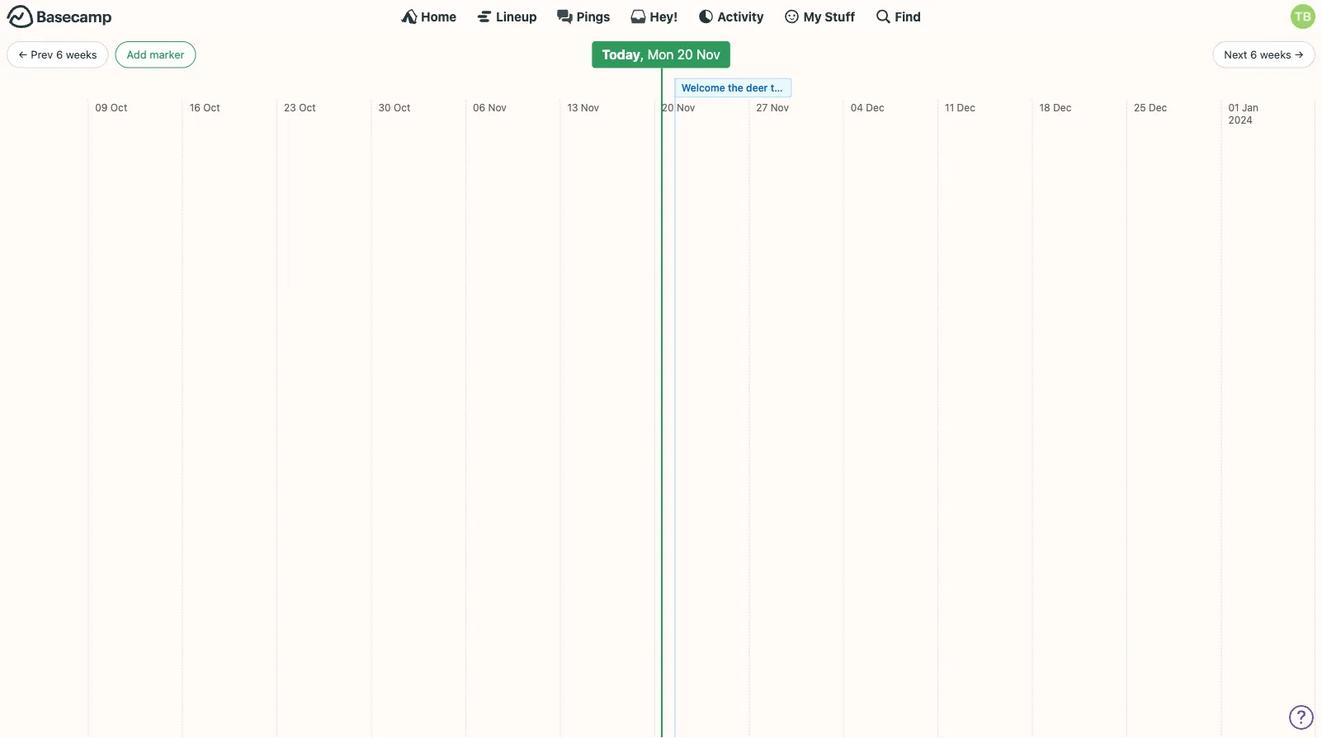Task type: describe. For each thing, give the bounding box(es) containing it.
dec for 25 dec
[[1149, 102, 1167, 113]]

add marker link
[[115, 41, 196, 68]]

11
[[945, 102, 954, 113]]

2 weeks from the left
[[1260, 48, 1291, 61]]

stuff
[[825, 9, 855, 24]]

20
[[662, 102, 674, 113]]

1 weeks from the left
[[66, 48, 97, 61]]

today
[[602, 47, 640, 62]]

home link
[[401, 8, 457, 25]]

switch accounts image
[[7, 4, 112, 30]]

dec for 11 dec
[[957, 102, 976, 113]]

← prev 6 weeks
[[18, 48, 97, 61]]

1 6 from the left
[[56, 48, 63, 61]]

add marker
[[127, 48, 184, 61]]

16 oct
[[190, 102, 220, 113]]

06 nov
[[473, 102, 507, 113]]

1 the from the left
[[728, 82, 744, 94]]

2 6 from the left
[[1250, 48, 1257, 61]]

27
[[756, 102, 768, 113]]

01
[[1228, 102, 1239, 113]]

18
[[1040, 102, 1051, 113]]

20 nov
[[662, 102, 695, 113]]

dec for 04 dec
[[866, 102, 884, 113]]

jan
[[1242, 102, 1259, 113]]

next
[[1224, 48, 1248, 61]]

←
[[18, 48, 28, 61]]

marker
[[150, 48, 184, 61]]

nov for 20 nov
[[677, 102, 695, 113]]

06
[[473, 102, 485, 113]]

hey!
[[650, 9, 678, 24]]

nov for 27 nov
[[771, 102, 789, 113]]

09
[[95, 102, 108, 113]]

16
[[190, 102, 200, 113]]

2024
[[1228, 114, 1253, 126]]

oct for 16 oct
[[203, 102, 220, 113]]

23 oct
[[284, 102, 316, 113]]

deer
[[746, 82, 768, 94]]

home
[[421, 9, 457, 24]]

13 nov
[[567, 102, 599, 113]]

11 dec
[[945, 102, 976, 113]]

activity link
[[698, 8, 764, 25]]

09 oct
[[95, 102, 127, 113]]

18 dec
[[1040, 102, 1072, 113]]

welcome
[[681, 82, 725, 94]]

activity
[[718, 9, 764, 24]]



Task type: vqa. For each thing, say whether or not it's contained in the screenshot.
PAGE
no



Task type: locate. For each thing, give the bounding box(es) containing it.
13
[[567, 102, 578, 113]]

1 horizontal spatial weeks
[[1260, 48, 1291, 61]]

23
[[284, 102, 296, 113]]

dec right 11 at the top of the page
[[957, 102, 976, 113]]

my
[[804, 9, 822, 24]]

25 dec
[[1134, 102, 1167, 113]]

04 dec
[[851, 102, 884, 113]]

dec right the 18 at the right
[[1053, 102, 1072, 113]]

3 dec from the left
[[1053, 102, 1072, 113]]

2 oct from the left
[[203, 102, 220, 113]]

oct right 30
[[394, 102, 411, 113]]

pings
[[577, 9, 610, 24]]

04
[[851, 102, 863, 113]]

pings button
[[557, 8, 610, 25]]

1 horizontal spatial the
[[783, 82, 799, 94]]

30
[[378, 102, 391, 113]]

01 jan 2024
[[1228, 102, 1259, 126]]

25
[[1134, 102, 1146, 113]]

weeks left →
[[1260, 48, 1291, 61]]

0 horizontal spatial 6
[[56, 48, 63, 61]]

tim burton image
[[1291, 4, 1316, 29]]

27 nov
[[756, 102, 789, 113]]

oct right '09' at the top
[[110, 102, 127, 113]]

nov
[[488, 102, 507, 113], [581, 102, 599, 113], [677, 102, 695, 113], [771, 102, 789, 113]]

2 dec from the left
[[957, 102, 976, 113]]

my stuff
[[804, 9, 855, 24]]

0 horizontal spatial weeks
[[66, 48, 97, 61]]

find button
[[875, 8, 921, 25]]

6
[[56, 48, 63, 61], [1250, 48, 1257, 61]]

2 nov from the left
[[581, 102, 599, 113]]

4 dec from the left
[[1149, 102, 1167, 113]]

nov right 06
[[488, 102, 507, 113]]

nov for 13 nov
[[581, 102, 599, 113]]

welcome the deer to the carnival
[[681, 82, 839, 94]]

oct for 23 oct
[[299, 102, 316, 113]]

1 oct from the left
[[110, 102, 127, 113]]

welcome the deer to the carnival link
[[675, 78, 839, 98]]

3 oct from the left
[[299, 102, 316, 113]]

dec
[[866, 102, 884, 113], [957, 102, 976, 113], [1053, 102, 1072, 113], [1149, 102, 1167, 113]]

oct for 09 oct
[[110, 102, 127, 113]]

the left 'deer' on the right top
[[728, 82, 744, 94]]

hey! button
[[630, 8, 678, 25]]

3 nov from the left
[[677, 102, 695, 113]]

the
[[728, 82, 744, 94], [783, 82, 799, 94]]

nov right 13
[[581, 102, 599, 113]]

oct right the 23 on the top of page
[[299, 102, 316, 113]]

4 oct from the left
[[394, 102, 411, 113]]

1 horizontal spatial 6
[[1250, 48, 1257, 61]]

carnival
[[801, 82, 839, 94]]

6 right prev
[[56, 48, 63, 61]]

weeks right prev
[[66, 48, 97, 61]]

1 dec from the left
[[866, 102, 884, 113]]

lineup
[[496, 9, 537, 24]]

dec for 18 dec
[[1053, 102, 1072, 113]]

4 nov from the left
[[771, 102, 789, 113]]

oct right 16
[[203, 102, 220, 113]]

nov for 06 nov
[[488, 102, 507, 113]]

my stuff button
[[784, 8, 855, 25]]

dec right 25
[[1149, 102, 1167, 113]]

2 the from the left
[[783, 82, 799, 94]]

nov right 20
[[677, 102, 695, 113]]

30 oct
[[378, 102, 411, 113]]

add
[[127, 48, 147, 61]]

to
[[771, 82, 780, 94]]

→
[[1294, 48, 1304, 61]]

6 right next
[[1250, 48, 1257, 61]]

nov right 27
[[771, 102, 789, 113]]

main element
[[0, 0, 1322, 32]]

dec right the 04
[[866, 102, 884, 113]]

oct
[[110, 102, 127, 113], [203, 102, 220, 113], [299, 102, 316, 113], [394, 102, 411, 113]]

prev
[[31, 48, 53, 61]]

1 nov from the left
[[488, 102, 507, 113]]

0 horizontal spatial the
[[728, 82, 744, 94]]

oct for 30 oct
[[394, 102, 411, 113]]

next 6 weeks →
[[1224, 48, 1304, 61]]

lineup link
[[476, 8, 537, 25]]

the right to
[[783, 82, 799, 94]]

find
[[895, 9, 921, 24]]

weeks
[[66, 48, 97, 61], [1260, 48, 1291, 61]]



